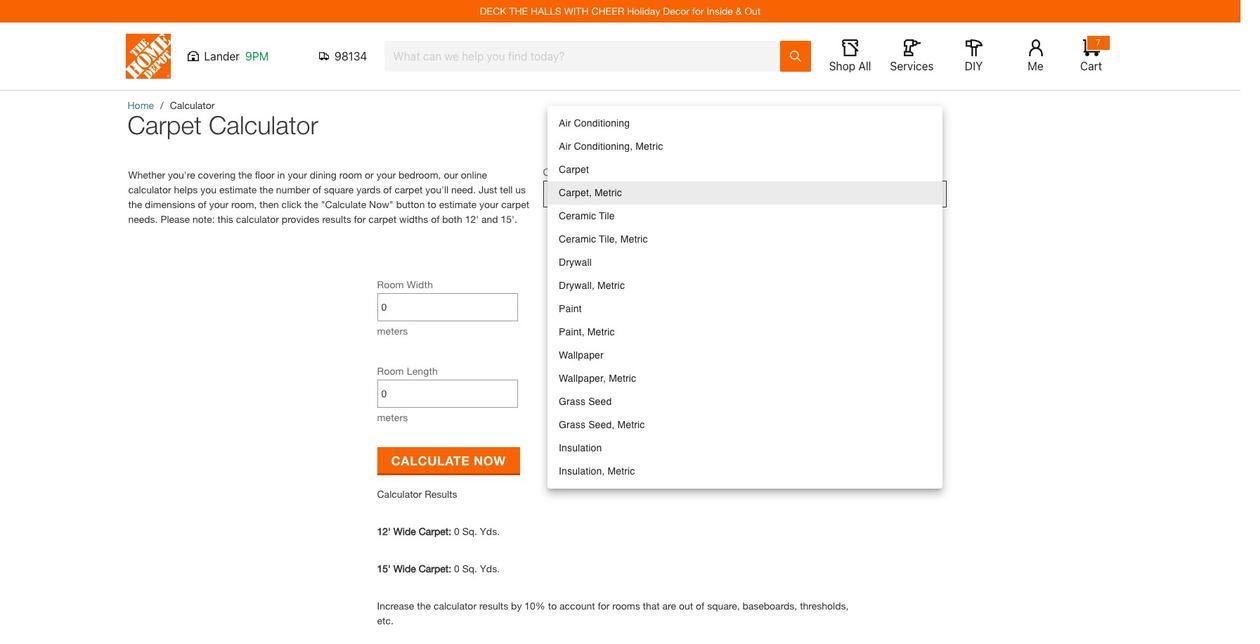 Task type: locate. For each thing, give the bounding box(es) containing it.
0 vertical spatial carpet
[[128, 110, 202, 140]]

carpet: up 15' wide carpet: 0 sq. yds.
[[419, 525, 452, 537]]

grass inside option
[[559, 419, 586, 430]]

1 vertical spatial room
[[377, 365, 404, 377]]

12' left and on the left top of the page
[[465, 213, 479, 225]]

shop all button
[[828, 39, 873, 73]]

drywall,
[[559, 280, 595, 291]]

calculator right /
[[170, 99, 215, 111]]

1 vertical spatial 0
[[454, 563, 460, 575]]

sq. up 15' wide carpet: 0 sq. yds.
[[463, 525, 478, 537]]

ceramic up drywall
[[559, 234, 597, 245]]

that
[[643, 600, 660, 612]]

1 vertical spatial 12'
[[377, 525, 391, 537]]

button
[[396, 198, 425, 210]]

0 horizontal spatial carpet
[[128, 110, 202, 140]]

the left floor
[[239, 169, 252, 181]]

What can we help you find today? search field
[[394, 41, 780, 71]]

ceramic tile option
[[548, 205, 943, 228]]

bedroom,
[[399, 169, 441, 181]]

0 vertical spatial results
[[322, 213, 351, 225]]

1 vertical spatial ceramic
[[559, 234, 597, 245]]

results down the "calculate
[[322, 213, 351, 225]]

carpet, down other
[[548, 187, 581, 198]]

room width
[[377, 279, 433, 290]]

centimeters
[[626, 411, 679, 423]]

1 vertical spatial wide
[[394, 563, 416, 575]]

both
[[443, 213, 463, 225]]

drywall option
[[548, 251, 943, 274]]

0 horizontal spatial to
[[428, 198, 437, 210]]

of
[[313, 184, 321, 196], [384, 184, 392, 196], [198, 198, 207, 210], [431, 213, 440, 225], [696, 600, 705, 612]]

1 vertical spatial carpet
[[559, 164, 589, 175]]

your up number
[[288, 169, 307, 181]]

to right 10%
[[548, 600, 557, 612]]

air left conditioning
[[559, 117, 572, 129]]

home / calculator carpet calculator
[[128, 99, 319, 140]]

yds. up 15' wide carpet: 0 sq. yds.
[[480, 525, 500, 537]]

carpet down conditioning,
[[559, 164, 589, 175]]

estimate up room, at the left top
[[219, 184, 257, 196]]

insulation, metric option
[[548, 460, 943, 483]]

0 vertical spatial meters
[[377, 325, 408, 337]]

carpet option
[[548, 158, 943, 181]]

meters
[[377, 325, 408, 337], [377, 411, 408, 423]]

0 vertical spatial calculator
[[128, 184, 171, 196]]

1 horizontal spatial for
[[598, 600, 610, 612]]

drywall, metric option
[[548, 274, 943, 298]]

carpet, metric for carpet, metric popup button
[[548, 187, 611, 198]]

you're
[[168, 169, 195, 181]]

carpet: down "12' wide carpet: 0 sq. yds."
[[419, 563, 452, 575]]

conditioning
[[574, 117, 630, 129]]

to down you'll
[[428, 198, 437, 210]]

the inside increase the calculator results by 10% to account for rooms that are out of square, baseboards, thresholds, etc.
[[417, 600, 431, 612]]

you
[[201, 184, 217, 196]]

0 vertical spatial room
[[377, 279, 404, 290]]

just
[[479, 184, 498, 196]]

metric for drywall, metric option
[[598, 280, 625, 291]]

1 vertical spatial calculator
[[236, 213, 279, 225]]

1 carpet, from the left
[[559, 187, 592, 198]]

now"
[[369, 198, 394, 210]]

meters up room length
[[377, 325, 408, 337]]

results left by
[[480, 600, 509, 612]]

2 yds. from the top
[[480, 563, 500, 575]]

2 wide from the top
[[394, 563, 416, 575]]

for
[[693, 5, 704, 17], [354, 213, 366, 225], [598, 600, 610, 612]]

wide right 15'
[[394, 563, 416, 575]]

your up this
[[209, 198, 229, 210]]

carpet down us
[[502, 198, 530, 210]]

lander
[[204, 50, 240, 63]]

1 vertical spatial for
[[354, 213, 366, 225]]

out
[[745, 5, 761, 17]]

1 vertical spatial sq.
[[463, 563, 478, 575]]

meters for length
[[377, 411, 408, 423]]

carpet, inside popup button
[[548, 187, 581, 198]]

drywall
[[559, 257, 592, 268]]

0 horizontal spatial results
[[322, 213, 351, 225]]

1 meters from the top
[[377, 325, 408, 337]]

1 horizontal spatial calculator
[[236, 213, 279, 225]]

metric inside popup button
[[583, 187, 611, 198]]

calculator down then
[[236, 213, 279, 225]]

12'
[[465, 213, 479, 225], [377, 525, 391, 537]]

carpet inside home / calculator carpet calculator
[[128, 110, 202, 140]]

1 grass from the top
[[559, 396, 586, 407]]

grass down wallpaper,
[[559, 396, 586, 407]]

baseboards,
[[743, 600, 798, 612]]

2 horizontal spatial for
[[693, 5, 704, 17]]

carpet, metric
[[559, 187, 622, 198], [548, 187, 611, 198]]

2 ceramic from the top
[[559, 234, 597, 245]]

2 sq. from the top
[[463, 563, 478, 575]]

dimensions
[[145, 198, 195, 210]]

2 carpet, from the left
[[548, 187, 581, 198]]

carpet, inside option
[[559, 187, 592, 198]]

sq. for 12' wide carpet:
[[463, 525, 478, 537]]

0 vertical spatial 12'
[[465, 213, 479, 225]]

drywall, metric
[[559, 280, 625, 291]]

1 vertical spatial air
[[559, 141, 572, 152]]

our
[[444, 169, 459, 181]]

1 horizontal spatial 12'
[[465, 213, 479, 225]]

home link
[[128, 99, 154, 111]]

estimate up both
[[439, 198, 477, 210]]

0 vertical spatial grass
[[559, 396, 586, 407]]

rooms
[[613, 600, 641, 612]]

inside
[[707, 5, 733, 17]]

carpet up you're
[[128, 110, 202, 140]]

of up now"
[[384, 184, 392, 196]]

1 sq. from the top
[[463, 525, 478, 537]]

the down floor
[[260, 184, 274, 196]]

to inside whether you're covering the floor in your dining room    or your bedroom, our online calculator helps you estimate the number    of square yards of carpet you'll need. just tell us the dimensions    of your room, then click the "calculate now" button to estimate your    carpet needs. please note: this calculator provides results    for carpet widths of both 12' and 15'.
[[428, 198, 437, 210]]

or
[[365, 169, 374, 181]]

1 air from the top
[[559, 117, 572, 129]]

sq. down "12' wide carpet: 0 sq. yds."
[[463, 563, 478, 575]]

tell
[[500, 184, 513, 196]]

now
[[474, 453, 506, 468]]

2 carpet: from the top
[[419, 563, 452, 575]]

the right increase
[[417, 600, 431, 612]]

0 vertical spatial 0
[[454, 525, 460, 537]]

services
[[891, 60, 934, 72]]

carpet, metric inside option
[[559, 187, 622, 198]]

paint
[[559, 303, 582, 314]]

1 vertical spatial meters
[[377, 411, 408, 423]]

1 horizontal spatial results
[[480, 600, 509, 612]]

grass seed, metric
[[559, 419, 645, 430]]

0 horizontal spatial estimate
[[219, 184, 257, 196]]

2 carpet, metric from the left
[[548, 187, 611, 198]]

1 carpet, metric from the left
[[559, 187, 622, 198]]

98134 button
[[319, 49, 368, 63]]

room length
[[377, 365, 438, 377]]

note:
[[193, 213, 215, 225]]

calculator down 15' wide carpet: 0 sq. yds.
[[434, 600, 477, 612]]

0 vertical spatial to
[[428, 198, 437, 210]]

carpet up the button
[[395, 184, 423, 196]]

estimate
[[219, 184, 257, 196], [439, 198, 477, 210]]

metric for carpet, metric option
[[595, 187, 622, 198]]

12' up 15'
[[377, 525, 391, 537]]

air conditioning option
[[548, 112, 943, 135]]

account
[[560, 600, 596, 612]]

10%
[[525, 600, 546, 612]]

deck the halls with cheer holiday decor for inside & out
[[480, 5, 761, 17]]

1 yds. from the top
[[480, 525, 500, 537]]

the
[[510, 5, 528, 17]]

2 vertical spatial calculator
[[434, 600, 477, 612]]

tile
[[599, 210, 615, 222]]

for left rooms on the bottom of the page
[[598, 600, 610, 612]]

you'll
[[426, 184, 449, 196]]

0 for 12' wide carpet:
[[454, 525, 460, 537]]

1 vertical spatial results
[[480, 600, 509, 612]]

2 horizontal spatial calculator
[[434, 600, 477, 612]]

2 meters from the top
[[377, 411, 408, 423]]

dining
[[310, 169, 337, 181]]

air inside air conditioning option
[[559, 117, 572, 129]]

0 vertical spatial ceramic
[[559, 210, 597, 222]]

"calculate
[[321, 198, 367, 210]]

1 vertical spatial to
[[548, 600, 557, 612]]

of inside increase the calculator results by 10% to account for rooms that are out of square, baseboards, thresholds, etc.
[[696, 600, 705, 612]]

1 vertical spatial carpet
[[502, 198, 530, 210]]

0 vertical spatial carpet:
[[419, 525, 452, 537]]

metric inside option
[[588, 326, 615, 338]]

calculator results
[[377, 488, 458, 500]]

2 grass from the top
[[559, 419, 586, 430]]

covering
[[198, 169, 236, 181]]

ceramic tile, metric option
[[548, 228, 943, 251]]

room for room length
[[377, 365, 404, 377]]

wide for 12'
[[394, 525, 416, 537]]

metric for carpet, metric popup button
[[583, 187, 611, 198]]

insulation option
[[548, 437, 943, 460]]

1 horizontal spatial carpet
[[559, 164, 589, 175]]

calculator inside increase the calculator results by 10% to account for rooms that are out of square, baseboards, thresholds, etc.
[[434, 600, 477, 612]]

results
[[322, 213, 351, 225], [480, 600, 509, 612]]

metric for wallpaper, metric option
[[609, 373, 637, 384]]

yds. for 15' wide carpet: 0 sq. yds.
[[480, 563, 500, 575]]

None number field
[[382, 294, 514, 321], [382, 381, 514, 407], [631, 381, 763, 407], [382, 294, 514, 321], [382, 381, 514, 407], [631, 381, 763, 407]]

ceramic left tile
[[559, 210, 597, 222]]

1 vertical spatial carpet:
[[419, 563, 452, 575]]

1 carpet: from the top
[[419, 525, 452, 537]]

meters down room length
[[377, 411, 408, 423]]

0 vertical spatial wide
[[394, 525, 416, 537]]

carpet, for carpet, metric popup button
[[548, 187, 581, 198]]

to
[[428, 198, 437, 210], [548, 600, 557, 612]]

0 vertical spatial air
[[559, 117, 572, 129]]

1 horizontal spatial to
[[548, 600, 557, 612]]

calculator
[[128, 184, 171, 196], [236, 213, 279, 225], [434, 600, 477, 612]]

wide down calculator results
[[394, 525, 416, 537]]

are
[[663, 600, 677, 612]]

0 vertical spatial yds.
[[480, 525, 500, 537]]

the
[[239, 169, 252, 181], [260, 184, 274, 196], [128, 198, 142, 210], [305, 198, 318, 210], [417, 600, 431, 612]]

for down the "calculate
[[354, 213, 366, 225]]

yards
[[357, 184, 381, 196]]

yds. down "12' wide carpet: 0 sq. yds."
[[480, 563, 500, 575]]

1 room from the top
[[377, 279, 404, 290]]

0 for 15' wide carpet:
[[454, 563, 460, 575]]

me
[[1028, 60, 1044, 72]]

yds.
[[480, 525, 500, 537], [480, 563, 500, 575]]

1 vertical spatial yds.
[[480, 563, 500, 575]]

list box
[[548, 106, 943, 489]]

0 down "12' wide carpet: 0 sq. yds."
[[454, 563, 460, 575]]

metric
[[636, 141, 664, 152], [595, 187, 622, 198], [583, 187, 611, 198], [621, 234, 648, 245], [598, 280, 625, 291], [588, 326, 615, 338], [609, 373, 637, 384], [618, 419, 645, 430], [608, 466, 636, 477]]

12' inside whether you're covering the floor in your dining room    or your bedroom, our online calculator helps you estimate the number    of square yards of carpet you'll need. just tell us the dimensions    of your room, then click the "calculate now" button to estimate your    carpet needs. please note: this calculator provides results    for carpet widths of both 12' and 15'.
[[465, 213, 479, 225]]

calculate now button
[[377, 447, 520, 473]]

all
[[859, 60, 872, 72]]

carpet:
[[419, 525, 452, 537], [419, 563, 452, 575]]

of right out
[[696, 600, 705, 612]]

2 vertical spatial for
[[598, 600, 610, 612]]

1 ceramic from the top
[[559, 210, 597, 222]]

calculator down whether
[[128, 184, 171, 196]]

carpet, down the other calculators: at the top
[[559, 187, 592, 198]]

grass for grass seed
[[559, 396, 586, 407]]

to inside increase the calculator results by 10% to account for rooms that are out of square, baseboards, thresholds, etc.
[[548, 600, 557, 612]]

0 horizontal spatial for
[[354, 213, 366, 225]]

grass seed, metric option
[[548, 414, 943, 437]]

grass up 'insulation'
[[559, 419, 586, 430]]

carpet down now"
[[369, 213, 397, 225]]

&
[[736, 5, 742, 17]]

room left 'length'
[[377, 365, 404, 377]]

0 horizontal spatial 12'
[[377, 525, 391, 537]]

1 wide from the top
[[394, 525, 416, 537]]

air inside air conditioning, metric 'option'
[[559, 141, 572, 152]]

1 0 from the top
[[454, 525, 460, 537]]

0 vertical spatial sq.
[[463, 525, 478, 537]]

whether
[[128, 169, 165, 181]]

air up other
[[559, 141, 572, 152]]

room left the width
[[377, 279, 404, 290]]

for left inside
[[693, 5, 704, 17]]

1 horizontal spatial estimate
[[439, 198, 477, 210]]

2 air from the top
[[559, 141, 572, 152]]

number
[[276, 184, 310, 196]]

your
[[288, 169, 307, 181], [377, 169, 396, 181], [209, 198, 229, 210], [480, 198, 499, 210]]

2 0 from the top
[[454, 563, 460, 575]]

thresholds,
[[801, 600, 849, 612]]

0 down results
[[454, 525, 460, 537]]

room
[[340, 169, 362, 181]]

grass inside option
[[559, 396, 586, 407]]

carpet, metric inside popup button
[[548, 187, 611, 198]]

the up provides
[[305, 198, 318, 210]]

2 room from the top
[[377, 365, 404, 377]]

lander 9pm
[[204, 50, 269, 63]]

1 vertical spatial grass
[[559, 419, 586, 430]]



Task type: vqa. For each thing, say whether or not it's contained in the screenshot.
ION
no



Task type: describe. For each thing, give the bounding box(es) containing it.
provides
[[282, 213, 320, 225]]

98134
[[335, 50, 368, 63]]

other calculators:
[[543, 167, 625, 178]]

deck
[[480, 5, 507, 17]]

please
[[161, 213, 190, 225]]

whether you're covering the floor in your dining room    or your bedroom, our online calculator helps you estimate the number    of square yards of carpet you'll need. just tell us the dimensions    of your room, then click the "calculate now" button to estimate your    carpet needs. please note: this calculator provides results    for carpet widths of both 12' and 15'.
[[128, 169, 530, 225]]

need.
[[452, 184, 476, 196]]

me button
[[1014, 39, 1059, 73]]

0 horizontal spatial calculator
[[128, 184, 171, 196]]

1 vertical spatial estimate
[[439, 198, 477, 210]]

increase
[[377, 600, 415, 612]]

home
[[128, 99, 154, 111]]

results inside whether you're covering the floor in your dining room    or your bedroom, our online calculator helps you estimate the number    of square yards of carpet you'll need. just tell us the dimensions    of your room, then click the "calculate now" button to estimate your    carpet needs. please note: this calculator provides results    for carpet widths of both 12' and 15'.
[[322, 213, 351, 225]]

15'
[[377, 563, 391, 575]]

results
[[425, 488, 458, 500]]

0 vertical spatial carpet
[[395, 184, 423, 196]]

deck the halls with cheer holiday decor for inside & out link
[[480, 5, 761, 17]]

etc.
[[377, 615, 394, 625]]

/
[[160, 99, 164, 111]]

increase the calculator results by 10% to account for rooms that are out of square, baseboards, thresholds, etc.
[[377, 600, 849, 625]]

insulation,
[[559, 466, 605, 477]]

us
[[516, 184, 526, 196]]

yds. for 12' wide carpet: 0 sq. yds.
[[480, 525, 500, 537]]

carpet, metric for carpet, metric option
[[559, 187, 622, 198]]

9pm
[[245, 50, 269, 63]]

decor
[[663, 5, 690, 17]]

paint option
[[548, 298, 943, 321]]

paint, metric
[[559, 326, 615, 338]]

metric inside 'option'
[[636, 141, 664, 152]]

wallpaper, metric option
[[548, 367, 943, 390]]

floor
[[255, 169, 275, 181]]

your up and on the left top of the page
[[480, 198, 499, 210]]

diy button
[[952, 39, 997, 73]]

metric for paint, metric option
[[588, 326, 615, 338]]

widths
[[400, 213, 429, 225]]

calculate now
[[391, 453, 506, 468]]

calculators:
[[571, 167, 625, 178]]

in
[[278, 169, 285, 181]]

12' wide carpet: 0 sq. yds.
[[377, 525, 500, 537]]

seed
[[589, 396, 612, 407]]

ceramic tile, metric
[[559, 234, 648, 245]]

conditioning,
[[574, 141, 633, 152]]

holiday
[[628, 5, 661, 17]]

the up 'needs.'
[[128, 198, 142, 210]]

ceramic for ceramic tile
[[559, 210, 597, 222]]

of down dining
[[313, 184, 321, 196]]

out
[[679, 600, 694, 612]]

for inside whether you're covering the floor in your dining room    or your bedroom, our online calculator helps you estimate the number    of square yards of carpet you'll need. just tell us the dimensions    of your room, then click the "calculate now" button to estimate your    carpet needs. please note: this calculator provides results    for carpet widths of both 12' and 15'.
[[354, 213, 366, 225]]

meters for width
[[377, 325, 408, 337]]

this
[[218, 213, 233, 225]]

carpet inside option
[[559, 164, 589, 175]]

0 vertical spatial for
[[693, 5, 704, 17]]

list box containing air conditioning
[[548, 106, 943, 489]]

online
[[461, 169, 487, 181]]

room,
[[231, 198, 257, 210]]

wide for 15'
[[394, 563, 416, 575]]

cart
[[1081, 60, 1103, 72]]

other
[[543, 167, 569, 178]]

grass for grass seed, metric
[[559, 419, 586, 430]]

room for room width
[[377, 279, 404, 290]]

your right or on the top of page
[[377, 169, 396, 181]]

click
[[282, 198, 302, 210]]

seed,
[[589, 419, 615, 430]]

carpet: for 15' wide carpet:
[[419, 563, 452, 575]]

of left both
[[431, 213, 440, 225]]

carpet, metric button
[[548, 182, 943, 203]]

wallpaper, metric
[[559, 373, 637, 384]]

the home depot logo image
[[126, 34, 171, 79]]

15' wide carpet: 0 sq. yds.
[[377, 563, 500, 575]]

tile,
[[599, 234, 618, 245]]

cart 7
[[1081, 37, 1103, 72]]

wallpaper option
[[548, 344, 943, 367]]

diy
[[966, 60, 983, 72]]

carpet: for 12' wide carpet:
[[419, 525, 452, 537]]

insulation, metric
[[559, 466, 636, 477]]

grass seed option
[[548, 390, 943, 414]]

shop
[[830, 60, 856, 72]]

then
[[260, 198, 279, 210]]

7
[[1097, 37, 1101, 48]]

15'.
[[501, 213, 518, 225]]

paint, metric option
[[548, 321, 943, 344]]

insulation
[[559, 442, 602, 454]]

grass seed
[[559, 396, 612, 407]]

shop all
[[830, 60, 872, 72]]

length
[[407, 365, 438, 377]]

halls
[[531, 5, 562, 17]]

2 vertical spatial carpet
[[369, 213, 397, 225]]

cheer
[[592, 5, 625, 17]]

calculator left results
[[377, 488, 422, 500]]

width
[[407, 279, 433, 290]]

air conditioning
[[559, 117, 630, 129]]

paint,
[[559, 326, 585, 338]]

air conditioning, metric
[[559, 141, 664, 152]]

calculator up floor
[[209, 110, 319, 140]]

needs.
[[128, 213, 158, 225]]

results inside increase the calculator results by 10% to account for rooms that are out of square, baseboards, thresholds, etc.
[[480, 600, 509, 612]]

for inside increase the calculator results by 10% to account for rooms that are out of square, baseboards, thresholds, etc.
[[598, 600, 610, 612]]

calculate
[[391, 453, 470, 468]]

air for air conditioning
[[559, 117, 572, 129]]

0 vertical spatial estimate
[[219, 184, 257, 196]]

air conditioning, metric option
[[548, 135, 943, 158]]

of up note: at left top
[[198, 198, 207, 210]]

square
[[324, 184, 354, 196]]

sq. for 15' wide carpet:
[[463, 563, 478, 575]]

carpet, metric option
[[548, 181, 943, 205]]

by
[[511, 600, 522, 612]]

air for air conditioning, metric
[[559, 141, 572, 152]]

ceramic for ceramic tile, metric
[[559, 234, 597, 245]]

carpet, for carpet, metric option
[[559, 187, 592, 198]]

square,
[[708, 600, 740, 612]]

metric for insulation, metric option
[[608, 466, 636, 477]]

wallpaper
[[559, 350, 604, 361]]



